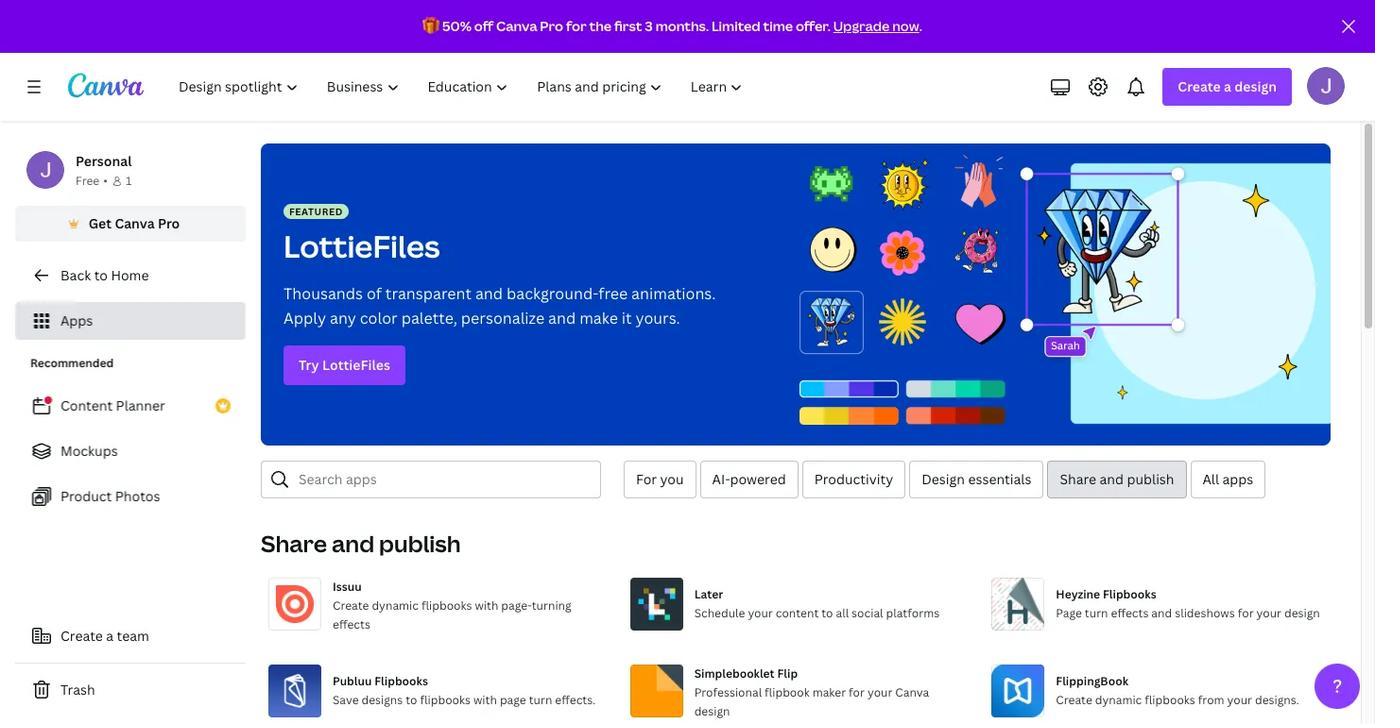 Task type: describe. For each thing, give the bounding box(es) containing it.
0 vertical spatial to
[[94, 266, 108, 284]]

free •
[[76, 173, 108, 189]]

maker
[[812, 685, 846, 701]]

home
[[111, 266, 149, 284]]

content
[[60, 397, 113, 415]]

issuu create dynamic flipbooks with page-turning effects
[[333, 579, 571, 633]]

personal
[[76, 152, 132, 170]]

designs.
[[1255, 693, 1299, 709]]

all apps
[[1203, 471, 1253, 489]]

trash link
[[15, 672, 246, 710]]

create a team button
[[15, 618, 246, 656]]

create a design button
[[1163, 68, 1292, 106]]

product photos
[[60, 488, 160, 506]]

with inside issuu create dynamic flipbooks with page-turning effects
[[475, 598, 498, 614]]

back to home
[[60, 266, 149, 284]]

heyzine flipbooks page turn effects and slideshows for your design
[[1056, 587, 1320, 622]]

transparent
[[385, 284, 472, 304]]

create inside flippingbook create dynamic flipbooks from your designs.
[[1056, 693, 1092, 709]]

get canva pro
[[89, 215, 180, 232]]

effects.
[[555, 693, 596, 709]]

publuu flipbooks save designs to flipbooks with page turn effects.
[[333, 674, 596, 709]]

from
[[1198, 693, 1224, 709]]

professional
[[694, 685, 762, 701]]

all apps button
[[1190, 461, 1266, 499]]

3
[[645, 17, 653, 35]]

and inside button
[[1100, 471, 1124, 489]]

🎁
[[423, 17, 440, 35]]

make
[[579, 308, 618, 329]]

your inside heyzine flipbooks page turn effects and slideshows for your design
[[1256, 606, 1281, 622]]

months.
[[655, 17, 709, 35]]

flipbooks for flippingbook
[[1145, 693, 1195, 709]]

try lottiefiles button
[[284, 346, 405, 386]]

to for later schedule your content to all social platforms
[[821, 606, 833, 622]]

content
[[776, 606, 819, 622]]

later
[[694, 587, 723, 603]]

team
[[117, 627, 149, 645]]

limited
[[712, 17, 760, 35]]

ai-
[[712, 471, 730, 489]]

flippingbook
[[1056, 674, 1128, 690]]

a preview image of the app named "lottiefiles" showing multiple animations with different color palettes image
[[794, 144, 1331, 446]]

content planner
[[60, 397, 165, 415]]

the
[[589, 17, 612, 35]]

try lottiefiles
[[299, 356, 390, 374]]

content planner link
[[15, 387, 246, 425]]

all
[[1203, 471, 1219, 489]]

flipbook
[[765, 685, 810, 701]]

of
[[367, 284, 382, 304]]

featured
[[289, 205, 343, 218]]

design essentials button
[[909, 461, 1044, 499]]

1 horizontal spatial pro
[[540, 17, 563, 35]]

with inside publuu flipbooks save designs to flipbooks with page turn effects.
[[473, 693, 497, 709]]

design inside dropdown button
[[1234, 77, 1277, 95]]

canva inside simplebooklet flip professional flipbook maker for your canva design
[[895, 685, 929, 701]]

1
[[126, 173, 132, 189]]

apps
[[60, 312, 93, 330]]

.
[[919, 17, 922, 35]]

simplebooklet
[[694, 666, 775, 682]]

create a design
[[1178, 77, 1277, 95]]

flipbooks for to
[[374, 674, 428, 690]]

jacob simon image
[[1307, 67, 1345, 105]]

later schedule your content to all social platforms
[[694, 587, 940, 622]]

your inside later schedule your content to all social platforms
[[748, 606, 773, 622]]

offer.
[[796, 17, 831, 35]]

powered
[[730, 471, 786, 489]]

product
[[60, 488, 112, 506]]

design inside simplebooklet flip professional flipbook maker for your canva design
[[694, 704, 730, 720]]

for for first
[[566, 17, 587, 35]]

personalize
[[461, 308, 545, 329]]

first
[[614, 17, 642, 35]]

free
[[598, 284, 628, 304]]

upgrade
[[833, 17, 890, 35]]

flipbooks inside publuu flipbooks save designs to flipbooks with page turn effects.
[[420, 693, 471, 709]]

now
[[892, 17, 919, 35]]

try
[[299, 356, 319, 374]]

time
[[763, 17, 793, 35]]

flippingbook create dynamic flipbooks from your designs.
[[1056, 674, 1299, 709]]

canva inside button
[[115, 215, 155, 232]]

off
[[474, 17, 493, 35]]

ai-powered button
[[700, 461, 798, 499]]

schedule
[[694, 606, 745, 622]]

your inside simplebooklet flip professional flipbook maker for your canva design
[[868, 685, 893, 701]]

•
[[103, 173, 108, 189]]

50%
[[442, 17, 471, 35]]

your inside flippingbook create dynamic flipbooks from your designs.
[[1227, 693, 1252, 709]]

heyzine
[[1056, 587, 1100, 603]]

share inside button
[[1060, 471, 1096, 489]]



Task type: vqa. For each thing, say whether or not it's contained in the screenshot.
Education Creator link
no



Task type: locate. For each thing, give the bounding box(es) containing it.
for right slideshows
[[1238, 606, 1254, 622]]

pro inside button
[[158, 215, 180, 232]]

for you button
[[624, 461, 696, 499]]

to right back
[[94, 266, 108, 284]]

0 horizontal spatial turn
[[529, 693, 552, 709]]

create inside issuu create dynamic flipbooks with page-turning effects
[[333, 598, 369, 614]]

it
[[622, 308, 632, 329]]

share
[[1060, 471, 1096, 489], [261, 528, 327, 559]]

1 horizontal spatial design
[[1234, 77, 1277, 95]]

1 horizontal spatial publish
[[1127, 471, 1174, 489]]

design down professional
[[694, 704, 730, 720]]

0 vertical spatial pro
[[540, 17, 563, 35]]

0 vertical spatial a
[[1224, 77, 1231, 95]]

turn down heyzine
[[1085, 606, 1108, 622]]

0 vertical spatial turn
[[1085, 606, 1108, 622]]

flipbooks inside flippingbook create dynamic flipbooks from your designs.
[[1145, 693, 1195, 709]]

dynamic inside issuu create dynamic flipbooks with page-turning effects
[[372, 598, 419, 614]]

2 vertical spatial for
[[849, 685, 865, 701]]

for
[[636, 471, 657, 489]]

share and publish inside button
[[1060, 471, 1174, 489]]

pro left the
[[540, 17, 563, 35]]

0 horizontal spatial effects
[[333, 617, 370, 633]]

flipbooks
[[421, 598, 472, 614], [420, 693, 471, 709], [1145, 693, 1195, 709]]

create
[[1178, 77, 1221, 95], [333, 598, 369, 614], [60, 627, 103, 645], [1056, 693, 1092, 709]]

for for canva
[[849, 685, 865, 701]]

productivity
[[814, 471, 893, 489]]

turn inside publuu flipbooks save designs to flipbooks with page turn effects.
[[529, 693, 552, 709]]

to for publuu flipbooks save designs to flipbooks with page turn effects.
[[406, 693, 417, 709]]

canva down platforms
[[895, 685, 929, 701]]

2 horizontal spatial design
[[1284, 606, 1320, 622]]

dynamic for issuu
[[372, 598, 419, 614]]

flipbooks inside heyzine flipbooks page turn effects and slideshows for your design
[[1103, 587, 1156, 603]]

list containing content planner
[[15, 387, 246, 516]]

1 horizontal spatial dynamic
[[1095, 693, 1142, 709]]

0 vertical spatial dynamic
[[372, 598, 419, 614]]

ai-powered
[[712, 471, 786, 489]]

free
[[76, 173, 99, 189]]

0 horizontal spatial flipbooks
[[374, 674, 428, 690]]

1 horizontal spatial canva
[[496, 17, 537, 35]]

Input field to search for apps search field
[[299, 462, 589, 498]]

a for design
[[1224, 77, 1231, 95]]

mockups
[[60, 442, 118, 460]]

1 vertical spatial dynamic
[[1095, 693, 1142, 709]]

dynamic for flippingbook
[[1095, 693, 1142, 709]]

1 vertical spatial pro
[[158, 215, 180, 232]]

0 horizontal spatial for
[[566, 17, 587, 35]]

turning
[[532, 598, 571, 614]]

page
[[1056, 606, 1082, 622]]

your right "maker"
[[868, 685, 893, 701]]

2 vertical spatial design
[[694, 704, 730, 720]]

share and publish up issuu
[[261, 528, 461, 559]]

design up designs.
[[1284, 606, 1320, 622]]

to right designs on the left bottom of the page
[[406, 693, 417, 709]]

2 horizontal spatial canva
[[895, 685, 929, 701]]

page-
[[501, 598, 532, 614]]

back
[[60, 266, 91, 284]]

1 vertical spatial a
[[106, 627, 114, 645]]

to inside later schedule your content to all social platforms
[[821, 606, 833, 622]]

lottiefiles for try lottiefiles
[[322, 356, 390, 374]]

product photos link
[[15, 478, 246, 516]]

flipbooks for issuu
[[421, 598, 472, 614]]

publuu
[[333, 674, 372, 690]]

your right from
[[1227, 693, 1252, 709]]

slideshows
[[1175, 606, 1235, 622]]

0 horizontal spatial share
[[261, 528, 327, 559]]

flipbooks inside publuu flipbooks save designs to flipbooks with page turn effects.
[[374, 674, 428, 690]]

to left "all"
[[821, 606, 833, 622]]

apps link
[[15, 302, 246, 340]]

0 horizontal spatial dynamic
[[372, 598, 419, 614]]

1 vertical spatial share and publish
[[261, 528, 461, 559]]

lottiefiles up of
[[284, 226, 440, 266]]

0 horizontal spatial design
[[694, 704, 730, 720]]

apps
[[1222, 471, 1253, 489]]

publish down input field to search for apps search box
[[379, 528, 461, 559]]

to inside publuu flipbooks save designs to flipbooks with page turn effects.
[[406, 693, 417, 709]]

featured lottiefiles
[[284, 205, 440, 266]]

0 vertical spatial canva
[[496, 17, 537, 35]]

flipbooks right designs on the left bottom of the page
[[420, 693, 471, 709]]

0 horizontal spatial pro
[[158, 215, 180, 232]]

0 vertical spatial with
[[475, 598, 498, 614]]

for left the
[[566, 17, 587, 35]]

0 vertical spatial share
[[1060, 471, 1096, 489]]

1 vertical spatial canva
[[115, 215, 155, 232]]

effects down issuu
[[333, 617, 370, 633]]

1 vertical spatial publish
[[379, 528, 461, 559]]

effects right page
[[1111, 606, 1149, 622]]

a inside dropdown button
[[1224, 77, 1231, 95]]

flipbooks left from
[[1145, 693, 1195, 709]]

create inside dropdown button
[[1178, 77, 1221, 95]]

a
[[1224, 77, 1231, 95], [106, 627, 114, 645]]

flipbooks inside issuu create dynamic flipbooks with page-turning effects
[[421, 598, 472, 614]]

lottiefiles right try
[[322, 356, 390, 374]]

1 vertical spatial for
[[1238, 606, 1254, 622]]

0 vertical spatial share and publish
[[1060, 471, 1174, 489]]

effects inside heyzine flipbooks page turn effects and slideshows for your design
[[1111, 606, 1149, 622]]

with left page- at the left
[[475, 598, 498, 614]]

share and publish button
[[1047, 461, 1187, 499]]

flipbooks
[[1103, 587, 1156, 603], [374, 674, 428, 690]]

turn inside heyzine flipbooks page turn effects and slideshows for your design
[[1085, 606, 1108, 622]]

1 vertical spatial lottiefiles
[[322, 356, 390, 374]]

0 vertical spatial for
[[566, 17, 587, 35]]

canva
[[496, 17, 537, 35], [115, 215, 155, 232], [895, 685, 929, 701]]

1 horizontal spatial to
[[406, 693, 417, 709]]

1 vertical spatial with
[[473, 693, 497, 709]]

🎁 50% off canva pro for the first 3 months. limited time offer. upgrade now .
[[423, 17, 922, 35]]

0 horizontal spatial a
[[106, 627, 114, 645]]

1 vertical spatial turn
[[529, 693, 552, 709]]

for inside heyzine flipbooks page turn effects and slideshows for your design
[[1238, 606, 1254, 622]]

lottiefiles for featured lottiefiles
[[284, 226, 440, 266]]

page
[[500, 693, 526, 709]]

trash
[[60, 681, 95, 699]]

back to home link
[[15, 257, 246, 295]]

0 vertical spatial publish
[[1127, 471, 1174, 489]]

1 horizontal spatial effects
[[1111, 606, 1149, 622]]

2 vertical spatial canva
[[895, 685, 929, 701]]

flipbooks up designs on the left bottom of the page
[[374, 674, 428, 690]]

create inside button
[[60, 627, 103, 645]]

apply
[[284, 308, 326, 329]]

pro up back to home link
[[158, 215, 180, 232]]

1 horizontal spatial for
[[849, 685, 865, 701]]

dynamic inside flippingbook create dynamic flipbooks from your designs.
[[1095, 693, 1142, 709]]

save
[[333, 693, 359, 709]]

1 horizontal spatial flipbooks
[[1103, 587, 1156, 603]]

recommended
[[30, 355, 114, 371]]

effects inside issuu create dynamic flipbooks with page-turning effects
[[333, 617, 370, 633]]

a inside button
[[106, 627, 114, 645]]

share and publish left all
[[1060, 471, 1174, 489]]

2 horizontal spatial to
[[821, 606, 833, 622]]

you
[[660, 471, 684, 489]]

list
[[15, 387, 246, 516]]

publish left all
[[1127, 471, 1174, 489]]

simplebooklet flip professional flipbook maker for your canva design
[[694, 666, 929, 720]]

flipbooks left page- at the left
[[421, 598, 472, 614]]

and inside heyzine flipbooks page turn effects and slideshows for your design
[[1151, 606, 1172, 622]]

1 horizontal spatial share and publish
[[1060, 471, 1174, 489]]

with left page
[[473, 693, 497, 709]]

photos
[[115, 488, 160, 506]]

turn
[[1085, 606, 1108, 622], [529, 693, 552, 709]]

1 vertical spatial to
[[821, 606, 833, 622]]

1 vertical spatial flipbooks
[[374, 674, 428, 690]]

design essentials
[[922, 471, 1031, 489]]

0 horizontal spatial to
[[94, 266, 108, 284]]

effects
[[1111, 606, 1149, 622], [333, 617, 370, 633]]

your
[[748, 606, 773, 622], [1256, 606, 1281, 622], [868, 685, 893, 701], [1227, 693, 1252, 709]]

color
[[360, 308, 398, 329]]

2 horizontal spatial for
[[1238, 606, 1254, 622]]

pro
[[540, 17, 563, 35], [158, 215, 180, 232]]

design
[[922, 471, 965, 489]]

upgrade now button
[[833, 17, 919, 35]]

any
[[330, 308, 356, 329]]

background-
[[506, 284, 598, 304]]

productivity button
[[802, 461, 906, 499]]

a for team
[[106, 627, 114, 645]]

publish inside button
[[1127, 471, 1174, 489]]

1 vertical spatial share
[[261, 528, 327, 559]]

1 horizontal spatial share
[[1060, 471, 1096, 489]]

0 horizontal spatial publish
[[379, 528, 461, 559]]

flipbooks for effects
[[1103, 587, 1156, 603]]

platforms
[[886, 606, 940, 622]]

designs
[[361, 693, 403, 709]]

flip
[[777, 666, 798, 682]]

animations.
[[631, 284, 716, 304]]

get canva pro button
[[15, 206, 246, 242]]

lottiefiles inside button
[[322, 356, 390, 374]]

your right slideshows
[[1256, 606, 1281, 622]]

top level navigation element
[[166, 68, 759, 106]]

issuu
[[333, 579, 362, 595]]

lottiefiles
[[284, 226, 440, 266], [322, 356, 390, 374]]

canva right get on the left top of the page
[[115, 215, 155, 232]]

for right "maker"
[[849, 685, 865, 701]]

for inside simplebooklet flip professional flipbook maker for your canva design
[[849, 685, 865, 701]]

to
[[94, 266, 108, 284], [821, 606, 833, 622], [406, 693, 417, 709]]

0 vertical spatial lottiefiles
[[284, 226, 440, 266]]

all
[[836, 606, 849, 622]]

design left jacob simon icon at right top
[[1234, 77, 1277, 95]]

thousands of transparent and background-free animations. apply any color palette, personalize and make it yours.
[[284, 284, 716, 329]]

yours.
[[636, 308, 680, 329]]

1 horizontal spatial a
[[1224, 77, 1231, 95]]

0 vertical spatial flipbooks
[[1103, 587, 1156, 603]]

0 horizontal spatial canva
[[115, 215, 155, 232]]

design inside heyzine flipbooks page turn effects and slideshows for your design
[[1284, 606, 1320, 622]]

1 vertical spatial design
[[1284, 606, 1320, 622]]

with
[[475, 598, 498, 614], [473, 693, 497, 709]]

flipbooks right heyzine
[[1103, 587, 1156, 603]]

0 horizontal spatial share and publish
[[261, 528, 461, 559]]

2 vertical spatial to
[[406, 693, 417, 709]]

thousands
[[284, 284, 363, 304]]

0 vertical spatial design
[[1234, 77, 1277, 95]]

for
[[566, 17, 587, 35], [1238, 606, 1254, 622], [849, 685, 865, 701]]

1 horizontal spatial turn
[[1085, 606, 1108, 622]]

your left content
[[748, 606, 773, 622]]

publish
[[1127, 471, 1174, 489], [379, 528, 461, 559]]

turn right page
[[529, 693, 552, 709]]

design
[[1234, 77, 1277, 95], [1284, 606, 1320, 622], [694, 704, 730, 720]]

social
[[852, 606, 883, 622]]

get
[[89, 215, 112, 232]]

canva right off
[[496, 17, 537, 35]]

and
[[475, 284, 503, 304], [548, 308, 576, 329], [1100, 471, 1124, 489], [332, 528, 374, 559], [1151, 606, 1172, 622]]



